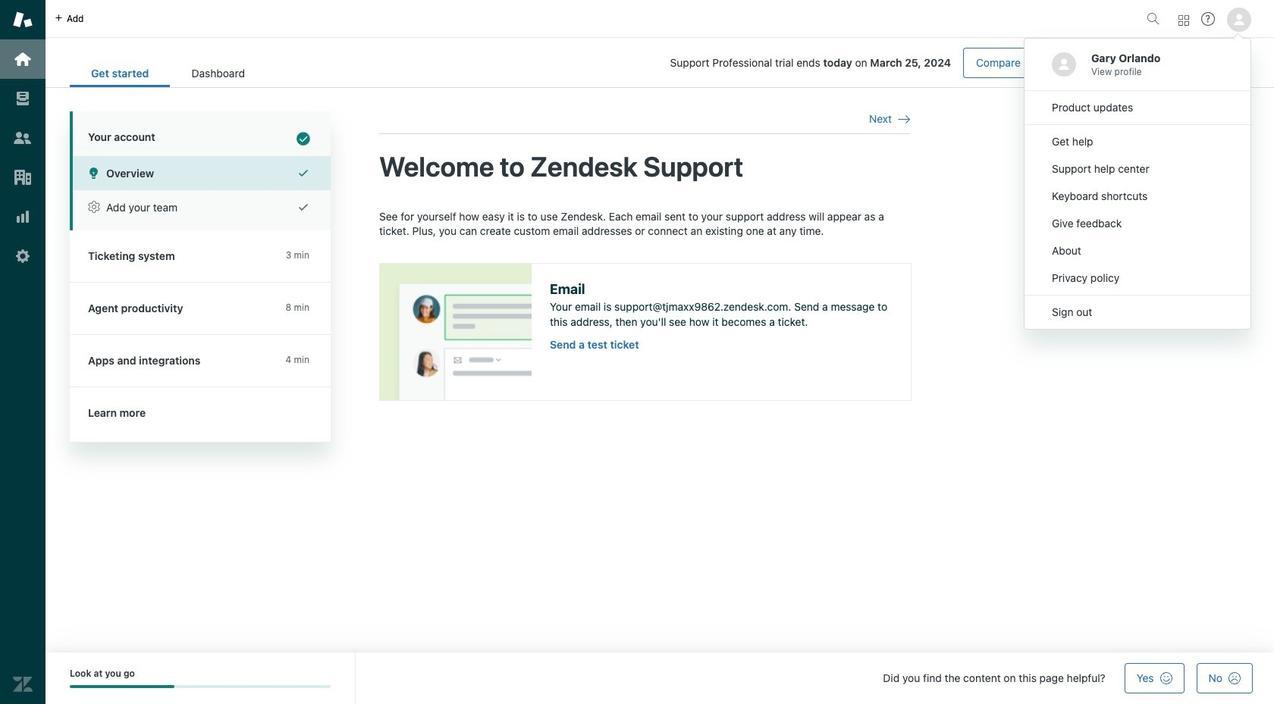 Task type: describe. For each thing, give the bounding box(es) containing it.
zendesk image
[[13, 675, 33, 695]]

4 menu item from the top
[[1025, 183, 1251, 210]]

get started image
[[13, 49, 33, 69]]

1 horizontal spatial avatar image
[[1228, 8, 1252, 32]]

8 menu item from the top
[[1025, 299, 1251, 326]]

organizations image
[[13, 168, 33, 187]]

get help image
[[1202, 12, 1216, 26]]

1 vertical spatial avatar image
[[1052, 52, 1077, 77]]

5 menu item from the top
[[1025, 210, 1251, 237]]

main element
[[0, 0, 46, 705]]

2 menu item from the top
[[1025, 128, 1251, 156]]

March 25, 2024 text field
[[871, 56, 951, 69]]

7 menu item from the top
[[1025, 265, 1251, 292]]



Task type: vqa. For each thing, say whether or not it's contained in the screenshot.
5th 'menu item'
yes



Task type: locate. For each thing, give the bounding box(es) containing it.
menu item
[[1025, 94, 1251, 121], [1025, 128, 1251, 156], [1025, 156, 1251, 183], [1025, 183, 1251, 210], [1025, 210, 1251, 237], [1025, 237, 1251, 265], [1025, 265, 1251, 292], [1025, 299, 1251, 326]]

reporting image
[[13, 207, 33, 227]]

menu
[[1024, 38, 1252, 330]]

3 menu item from the top
[[1025, 156, 1251, 183]]

6 menu item from the top
[[1025, 237, 1251, 265]]

0 vertical spatial avatar image
[[1228, 8, 1252, 32]]

customers image
[[13, 128, 33, 148]]

tab
[[170, 59, 266, 87]]

zendesk support image
[[13, 10, 33, 30]]

zendesk products image
[[1179, 15, 1190, 25]]

0 horizontal spatial avatar image
[[1052, 52, 1077, 77]]

1 menu item from the top
[[1025, 94, 1251, 121]]

heading
[[70, 112, 331, 156]]

progress bar
[[70, 686, 331, 689]]

tab list
[[70, 59, 266, 87]]

avatar image
[[1228, 8, 1252, 32], [1052, 52, 1077, 77]]

views image
[[13, 89, 33, 109]]

example of email conversation inside of the ticketing system and the customer is asking the agent about reimbursement policy. image
[[380, 264, 532, 400]]

admin image
[[13, 247, 33, 266]]



